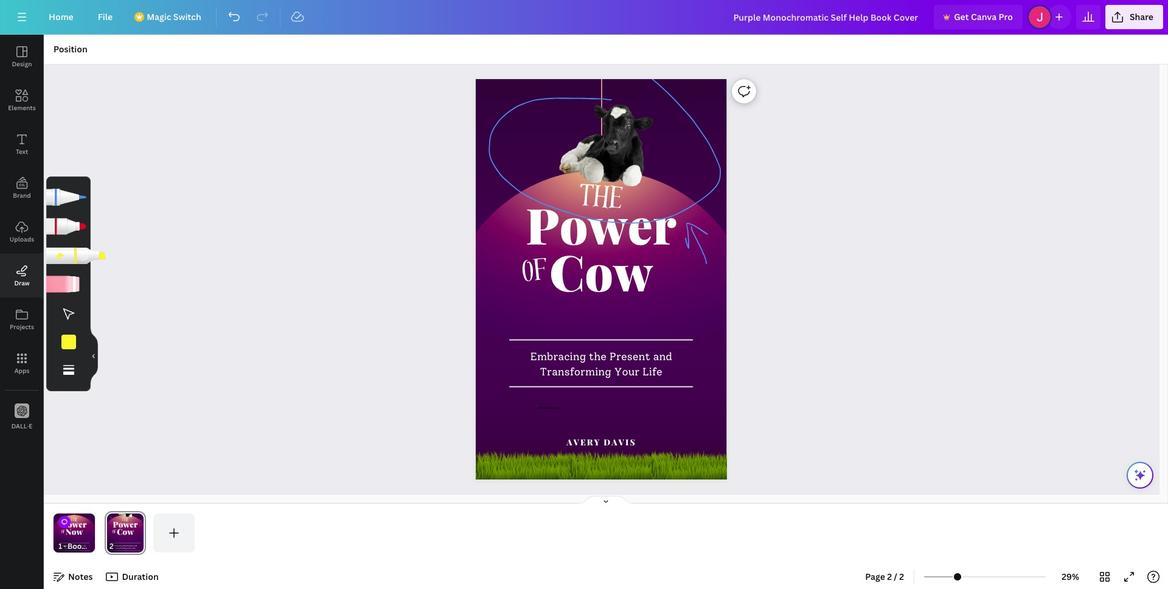 Task type: vqa. For each thing, say whether or not it's contained in the screenshot.
right Create
no



Task type: locate. For each thing, give the bounding box(es) containing it.
1 horizontal spatial embracing the present and transforming your life
[[531, 350, 673, 378]]

life
[[643, 365, 663, 378], [81, 547, 84, 549]]

power
[[526, 191, 677, 257], [62, 519, 87, 530]]

0 horizontal spatial transforming
[[64, 547, 76, 549]]

0 vertical spatial transforming
[[540, 365, 612, 378]]

the
[[578, 173, 625, 227], [589, 350, 607, 363], [70, 516, 78, 525], [72, 545, 75, 547]]

1 horizontal spatial and
[[654, 350, 673, 363]]

text
[[16, 147, 28, 156]]

switch
[[173, 11, 201, 23]]

1 horizontal spatial of
[[521, 247, 551, 300]]

1 vertical spatial and
[[83, 545, 86, 547]]

transforming down now
[[64, 547, 76, 549]]

home link
[[39, 5, 83, 29]]

0 vertical spatial of
[[521, 247, 551, 300]]

1 vertical spatial present
[[76, 545, 82, 547]]

position button
[[49, 40, 92, 59]]

0 horizontal spatial life
[[81, 547, 84, 549]]

0 vertical spatial embracing
[[531, 350, 587, 363]]

davis
[[604, 437, 637, 448]]

draw button
[[0, 254, 44, 298]]

magic
[[147, 11, 171, 23]]

apps
[[14, 366, 29, 375]]

1 horizontal spatial 2
[[900, 571, 905, 582]]

power cow
[[526, 191, 677, 304]]

embracing
[[531, 350, 587, 363], [63, 545, 72, 547]]

projects
[[10, 323, 34, 331]]

elements
[[8, 103, 36, 112]]

your
[[615, 365, 640, 378], [76, 547, 81, 549]]

side panel tab list
[[0, 35, 44, 439]]

embracing the present and transforming your life
[[531, 350, 673, 378], [63, 545, 86, 549]]

brand
[[13, 191, 31, 200]]

0 vertical spatial power
[[526, 191, 677, 257]]

embracing down now
[[63, 545, 72, 547]]

canva
[[971, 11, 997, 23]]

2 right /
[[900, 571, 905, 582]]

0 horizontal spatial of
[[61, 528, 66, 537]]

0 horizontal spatial embracing the present and transforming your life
[[63, 545, 86, 549]]

embracing up display
[[531, 350, 587, 363]]

1 vertical spatial your
[[76, 547, 81, 549]]

0 horizontal spatial power
[[62, 519, 87, 530]]

0 horizontal spatial 2
[[888, 571, 892, 582]]

dm serif display
[[539, 406, 560, 410]]

page
[[866, 571, 885, 582]]

design button
[[0, 35, 44, 79]]

1 vertical spatial transforming
[[64, 547, 76, 549]]

1 vertical spatial power
[[62, 519, 87, 530]]

0 vertical spatial your
[[615, 365, 640, 378]]

1 vertical spatial of
[[61, 528, 66, 537]]

0 horizontal spatial embracing
[[63, 545, 72, 547]]

dall·e button
[[0, 395, 44, 439]]

of inside of the
[[61, 528, 66, 537]]

text button
[[0, 122, 44, 166]]

2
[[888, 571, 892, 582], [900, 571, 905, 582]]

power now
[[62, 519, 87, 537]]

1 horizontal spatial power
[[526, 191, 677, 257]]

share button
[[1106, 5, 1164, 29]]

Page title text field
[[119, 540, 124, 553]]

0 vertical spatial and
[[654, 350, 673, 363]]

present
[[610, 350, 651, 363], [76, 545, 82, 547]]

canva assistant image
[[1133, 468, 1148, 483]]

uploads
[[10, 235, 34, 243]]

transforming up display
[[540, 365, 612, 378]]

2 left /
[[888, 571, 892, 582]]

#fff234 image
[[61, 335, 76, 349]]

of for of
[[521, 247, 551, 300]]

and
[[654, 350, 673, 363], [83, 545, 86, 547]]

29% button
[[1051, 567, 1091, 587]]

0 vertical spatial life
[[643, 365, 663, 378]]

draw
[[14, 279, 30, 287]]

transforming
[[540, 365, 612, 378], [64, 547, 76, 549]]

1 horizontal spatial your
[[615, 365, 640, 378]]

notes
[[68, 571, 93, 582]]

1 vertical spatial embracing
[[63, 545, 72, 547]]

of
[[521, 247, 551, 300], [61, 528, 66, 537]]

now
[[66, 526, 83, 537]]

1 vertical spatial embracing the present and transforming your life
[[63, 545, 86, 549]]

0 vertical spatial present
[[610, 350, 651, 363]]



Task type: describe. For each thing, give the bounding box(es) containing it.
1 horizontal spatial transforming
[[540, 365, 612, 378]]

dall·e
[[11, 421, 32, 430]]

power for now
[[62, 519, 87, 530]]

serif
[[544, 406, 550, 410]]

apps button
[[0, 341, 44, 385]]

uploads button
[[0, 210, 44, 254]]

hide pages image
[[577, 495, 635, 505]]

1 vertical spatial life
[[81, 547, 84, 549]]

home
[[49, 11, 74, 23]]

hide image
[[90, 326, 98, 385]]

avery
[[567, 437, 601, 448]]

pro
[[999, 11, 1013, 23]]

get canva pro
[[955, 11, 1013, 23]]

dm
[[539, 406, 543, 410]]

/
[[894, 571, 898, 582]]

the inside of the
[[70, 516, 78, 525]]

duration
[[122, 571, 159, 582]]

page 2 / 2 button
[[861, 567, 909, 587]]

main menu bar
[[0, 0, 1169, 35]]

0 horizontal spatial your
[[76, 547, 81, 549]]

projects button
[[0, 298, 44, 341]]

avery davis
[[567, 437, 637, 448]]

magic switch button
[[127, 5, 211, 29]]

cow
[[550, 238, 654, 304]]

0 horizontal spatial and
[[83, 545, 86, 547]]

share
[[1130, 11, 1154, 23]]

duration button
[[103, 567, 164, 587]]

file button
[[88, 5, 122, 29]]

1 horizontal spatial present
[[610, 350, 651, 363]]

display
[[550, 406, 560, 410]]

brand button
[[0, 166, 44, 210]]

get canva pro button
[[934, 5, 1023, 29]]

elements button
[[0, 79, 44, 122]]

position
[[54, 43, 87, 55]]

power for cow
[[526, 191, 677, 257]]

1 horizontal spatial life
[[643, 365, 663, 378]]

file
[[98, 11, 113, 23]]

Design title text field
[[724, 5, 930, 29]]

of for of the
[[61, 528, 66, 537]]

of the
[[61, 516, 78, 537]]

notes button
[[49, 567, 98, 587]]

magic switch
[[147, 11, 201, 23]]

1 horizontal spatial embracing
[[531, 350, 587, 363]]

29%
[[1062, 571, 1080, 582]]

1 2 from the left
[[888, 571, 892, 582]]

design
[[12, 60, 32, 68]]

0 vertical spatial embracing the present and transforming your life
[[531, 350, 673, 378]]

page 2 / 2
[[866, 571, 905, 582]]

page 2 image
[[105, 514, 146, 553]]

0 horizontal spatial present
[[76, 545, 82, 547]]

get
[[955, 11, 969, 23]]

2 2 from the left
[[900, 571, 905, 582]]



